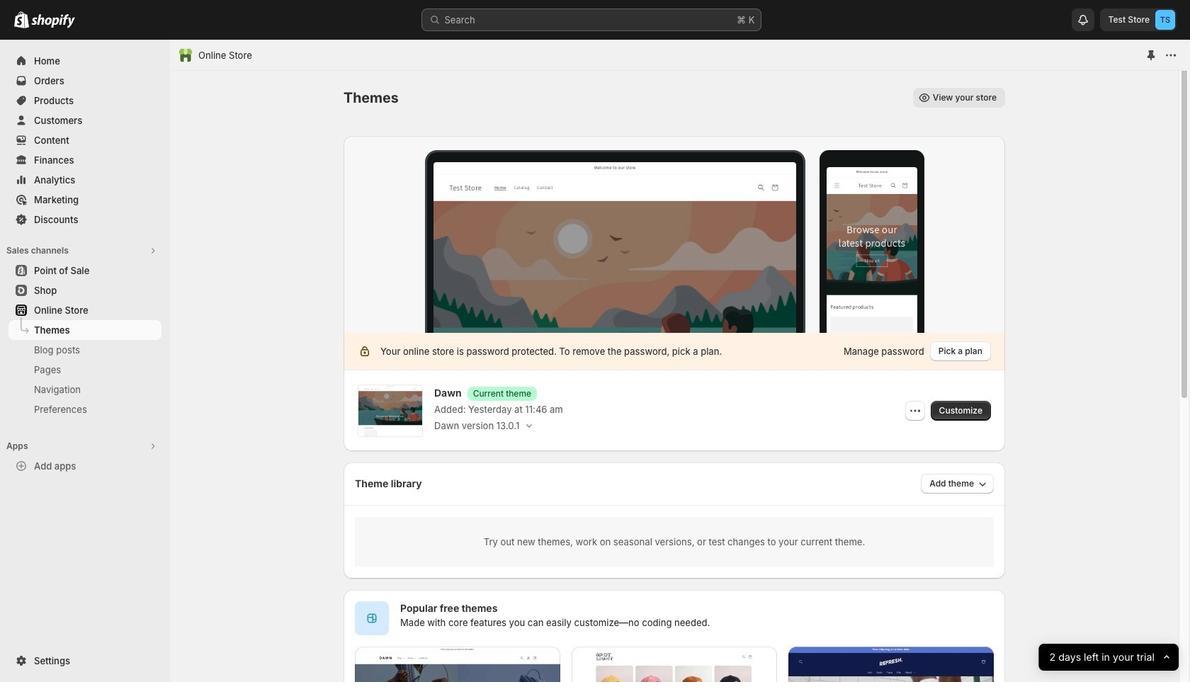 Task type: describe. For each thing, give the bounding box(es) containing it.
test store image
[[1156, 10, 1176, 30]]

online store image
[[179, 48, 193, 62]]

1 horizontal spatial shopify image
[[31, 14, 75, 28]]



Task type: vqa. For each thing, say whether or not it's contained in the screenshot.
Shopify image
yes



Task type: locate. For each thing, give the bounding box(es) containing it.
shopify image
[[14, 11, 29, 28], [31, 14, 75, 28]]

0 horizontal spatial shopify image
[[14, 11, 29, 28]]



